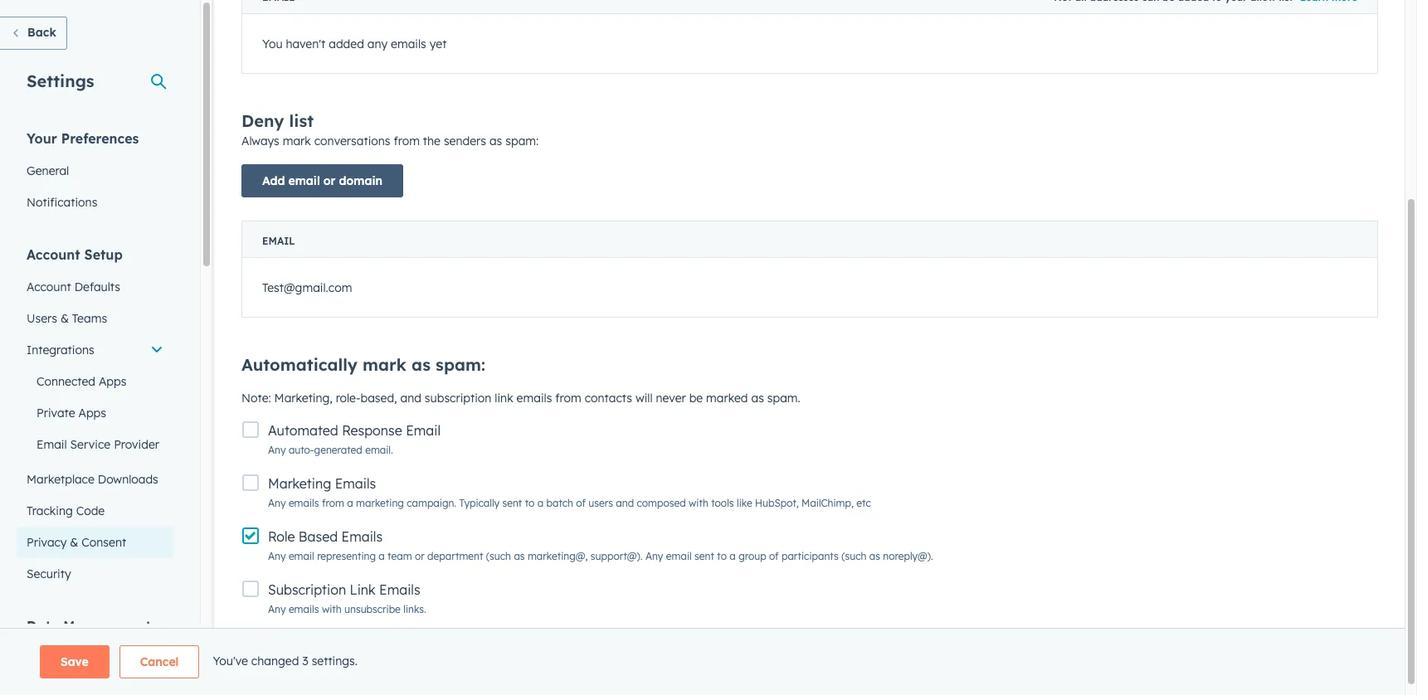 Task type: locate. For each thing, give the bounding box(es) containing it.
0 horizontal spatial spam:
[[436, 354, 485, 375]]

as right senders
[[490, 134, 503, 149]]

emails up marketing
[[335, 476, 376, 492]]

yet
[[430, 36, 447, 51]]

email down subscription
[[406, 423, 441, 439]]

1 vertical spatial emails
[[342, 529, 383, 545]]

cancel button
[[119, 646, 200, 679]]

will
[[636, 391, 653, 406]]

as left marketing@,
[[514, 550, 525, 563]]

any
[[268, 444, 286, 457], [268, 497, 286, 510], [268, 550, 286, 563], [646, 550, 664, 563], [268, 604, 286, 616]]

private apps
[[37, 406, 106, 421]]

you've
[[213, 654, 248, 669]]

to left batch on the left bottom of the page
[[525, 497, 535, 510]]

of
[[576, 497, 586, 510], [770, 550, 779, 563]]

based
[[299, 529, 338, 545]]

account setup
[[27, 247, 123, 263]]

and right based,
[[401, 391, 422, 406]]

unsubscribe
[[344, 604, 401, 616]]

any emails from a marketing campaign. typically sent to a batch of users and composed with tools like hubspot, mailchimp, etc
[[268, 497, 871, 510]]

1 vertical spatial apps
[[78, 406, 106, 421]]

you haven't added any emails yet
[[262, 36, 447, 51]]

any down marketing
[[268, 497, 286, 510]]

0 vertical spatial &
[[60, 311, 69, 326]]

representing
[[317, 550, 376, 563]]

any email representing a team or department (such as marketing@, support@). any email sent to a group of participants (such as noreply@).
[[268, 550, 934, 563]]

0 vertical spatial mark
[[283, 134, 311, 149]]

0 horizontal spatial or
[[324, 174, 336, 188]]

1 vertical spatial with
[[322, 604, 342, 616]]

1 horizontal spatial &
[[70, 535, 78, 550]]

1 horizontal spatial of
[[770, 550, 779, 563]]

spam: right senders
[[506, 134, 539, 149]]

from inside the deny list always mark conversations from the senders as spam:
[[394, 134, 420, 149]]

email right add
[[289, 174, 320, 188]]

connected apps link
[[17, 366, 174, 398]]

email inside the account setup element
[[37, 437, 67, 452]]

email inside "button"
[[289, 174, 320, 188]]

emails for based
[[342, 529, 383, 545]]

emails
[[335, 476, 376, 492], [342, 529, 383, 545], [379, 582, 421, 599]]

or left domain
[[324, 174, 336, 188]]

from left the
[[394, 134, 420, 149]]

never
[[656, 391, 686, 406]]

you
[[262, 36, 283, 51]]

apps
[[99, 374, 127, 389], [78, 406, 106, 421]]

group
[[739, 550, 767, 563]]

0 vertical spatial of
[[576, 497, 586, 510]]

1 horizontal spatial from
[[394, 134, 420, 149]]

0 horizontal spatial (such
[[486, 550, 511, 563]]

1 horizontal spatial mark
[[363, 354, 407, 375]]

general link
[[17, 155, 174, 187]]

save
[[61, 655, 89, 670]]

of right group
[[770, 550, 779, 563]]

0 horizontal spatial email
[[37, 437, 67, 452]]

2 horizontal spatial from
[[556, 391, 582, 406]]

mark inside the deny list always mark conversations from the senders as spam:
[[283, 134, 311, 149]]

0 vertical spatial to
[[525, 497, 535, 510]]

0 horizontal spatial from
[[322, 497, 344, 510]]

account setup element
[[17, 246, 174, 590]]

from left contacts
[[556, 391, 582, 406]]

emails up links.
[[379, 582, 421, 599]]

1 horizontal spatial to
[[717, 550, 727, 563]]

1 horizontal spatial and
[[616, 497, 634, 510]]

from
[[394, 134, 420, 149], [556, 391, 582, 406], [322, 497, 344, 510]]

with down subscription link emails
[[322, 604, 342, 616]]

email
[[289, 174, 320, 188], [289, 550, 314, 563], [666, 550, 692, 563]]

etc
[[857, 497, 871, 510]]

0 vertical spatial apps
[[99, 374, 127, 389]]

to
[[525, 497, 535, 510], [717, 550, 727, 563]]

0 horizontal spatial &
[[60, 311, 69, 326]]

1 vertical spatial to
[[717, 550, 727, 563]]

link
[[495, 391, 514, 406]]

0 vertical spatial and
[[401, 391, 422, 406]]

spam: inside the deny list always mark conversations from the senders as spam:
[[506, 134, 539, 149]]

tracking
[[27, 504, 73, 519]]

any for role based emails
[[268, 550, 286, 563]]

1 horizontal spatial sent
[[695, 550, 715, 563]]

account up "account defaults"
[[27, 247, 80, 263]]

any left auto-
[[268, 444, 286, 457]]

data
[[27, 618, 59, 635]]

1 vertical spatial and
[[616, 497, 634, 510]]

1 vertical spatial sent
[[695, 550, 715, 563]]

email for add
[[289, 174, 320, 188]]

connected
[[37, 374, 95, 389]]

and right users
[[616, 497, 634, 510]]

account for account setup
[[27, 247, 80, 263]]

of left users
[[576, 497, 586, 510]]

apps for private apps
[[78, 406, 106, 421]]

users
[[589, 497, 613, 510]]

emails for link
[[379, 582, 421, 599]]

tools
[[712, 497, 734, 510]]

private
[[37, 406, 75, 421]]

page section element
[[0, 646, 1405, 679]]

1 vertical spatial spam:
[[436, 354, 485, 375]]

1 vertical spatial account
[[27, 280, 71, 295]]

account up users
[[27, 280, 71, 295]]

1 horizontal spatial with
[[689, 497, 709, 510]]

0 horizontal spatial mark
[[283, 134, 311, 149]]

from down marketing emails
[[322, 497, 344, 510]]

spam: up subscription
[[436, 354, 485, 375]]

(such right the department
[[486, 550, 511, 563]]

as up subscription
[[412, 354, 431, 375]]

email down based
[[289, 550, 314, 563]]

spam:
[[506, 134, 539, 149], [436, 354, 485, 375]]

0 vertical spatial account
[[27, 247, 80, 263]]

& right privacy
[[70, 535, 78, 550]]

(such right participants
[[842, 550, 867, 563]]

deny list always mark conversations from the senders as spam:
[[242, 110, 539, 149]]

integrations button
[[17, 335, 174, 366]]

notifications
[[27, 195, 97, 210]]

any down role
[[268, 550, 286, 563]]

defaults
[[74, 280, 120, 295]]

as
[[490, 134, 503, 149], [412, 354, 431, 375], [752, 391, 764, 406], [514, 550, 525, 563], [870, 550, 881, 563]]

emails up representing
[[342, 529, 383, 545]]

mailchimp,
[[802, 497, 854, 510]]

2 horizontal spatial email
[[406, 423, 441, 439]]

participants
[[782, 550, 839, 563]]

1 vertical spatial from
[[556, 391, 582, 406]]

&
[[60, 311, 69, 326], [70, 535, 78, 550]]

contacts
[[585, 391, 633, 406]]

with left tools
[[689, 497, 709, 510]]

1 account from the top
[[27, 247, 80, 263]]

any auto-generated email.
[[268, 444, 393, 457]]

2 vertical spatial emails
[[379, 582, 421, 599]]

mark down list
[[283, 134, 311, 149]]

& right users
[[60, 311, 69, 326]]

apps down integrations button on the left
[[99, 374, 127, 389]]

add
[[262, 174, 285, 188]]

or inside "button"
[[324, 174, 336, 188]]

changed
[[251, 654, 299, 669]]

back link
[[0, 17, 67, 50]]

role based emails
[[268, 529, 383, 545]]

sent left group
[[695, 550, 715, 563]]

1 vertical spatial &
[[70, 535, 78, 550]]

any right "support@)."
[[646, 550, 664, 563]]

2 account from the top
[[27, 280, 71, 295]]

1 horizontal spatial (such
[[842, 550, 867, 563]]

email for any
[[289, 550, 314, 563]]

account for account defaults
[[27, 280, 71, 295]]

cancel
[[140, 655, 179, 670]]

0 vertical spatial or
[[324, 174, 336, 188]]

email up test@gmail.com
[[262, 235, 295, 247]]

0 vertical spatial from
[[394, 134, 420, 149]]

or right "team"
[[415, 550, 425, 563]]

and
[[401, 391, 422, 406], [616, 497, 634, 510]]

2 (such from the left
[[842, 550, 867, 563]]

1 vertical spatial mark
[[363, 354, 407, 375]]

mark
[[283, 134, 311, 149], [363, 354, 407, 375]]

teams
[[72, 311, 107, 326]]

1 horizontal spatial spam:
[[506, 134, 539, 149]]

preferences
[[61, 130, 139, 147]]

1 horizontal spatial email
[[262, 235, 295, 247]]

add email or domain button
[[242, 164, 403, 198]]

mark up based,
[[363, 354, 407, 375]]

senders
[[444, 134, 486, 149]]

automatically mark as spam:
[[242, 354, 485, 375]]

to left group
[[717, 550, 727, 563]]

users
[[27, 311, 57, 326]]

1 horizontal spatial or
[[415, 550, 425, 563]]

1 vertical spatial of
[[770, 550, 779, 563]]

emails down marketing
[[289, 497, 319, 510]]

save button
[[40, 646, 109, 679]]

campaign.
[[407, 497, 457, 510]]

security
[[27, 567, 71, 582]]

apps up service
[[78, 406, 106, 421]]

sent right typically
[[503, 497, 522, 510]]

subscription
[[425, 391, 492, 406]]

0 horizontal spatial to
[[525, 497, 535, 510]]

email down private
[[37, 437, 67, 452]]

a
[[347, 497, 353, 510], [538, 497, 544, 510], [379, 550, 385, 563], [730, 550, 736, 563]]

any down subscription
[[268, 604, 286, 616]]

0 vertical spatial spam:
[[506, 134, 539, 149]]

0 vertical spatial sent
[[503, 497, 522, 510]]

marketing emails
[[268, 476, 376, 492]]



Task type: describe. For each thing, give the bounding box(es) containing it.
list
[[289, 110, 314, 131]]

any for subscription link emails
[[268, 604, 286, 616]]

notifications link
[[17, 187, 174, 218]]

any for automated response email
[[268, 444, 286, 457]]

response
[[342, 423, 402, 439]]

0 horizontal spatial with
[[322, 604, 342, 616]]

your preferences
[[27, 130, 139, 147]]

as left "noreply@)."
[[870, 550, 881, 563]]

0 horizontal spatial and
[[401, 391, 422, 406]]

note:
[[242, 391, 271, 406]]

be
[[690, 391, 703, 406]]

tracking code
[[27, 504, 105, 519]]

note: marketing, role-based, and subscription link emails from contacts will never be marked as spam.
[[242, 391, 801, 406]]

any emails with unsubscribe links.
[[268, 604, 427, 616]]

marketing
[[356, 497, 404, 510]]

a left batch on the left bottom of the page
[[538, 497, 544, 510]]

1 (such from the left
[[486, 550, 511, 563]]

service
[[70, 437, 111, 452]]

domain
[[339, 174, 383, 188]]

downloads
[[98, 472, 158, 487]]

spam.
[[768, 391, 801, 406]]

you've changed 3 settings.
[[213, 654, 358, 669]]

role-
[[336, 391, 361, 406]]

code
[[76, 504, 105, 519]]

0 vertical spatial emails
[[335, 476, 376, 492]]

automatically
[[242, 354, 358, 375]]

data management
[[27, 618, 151, 635]]

hubspot,
[[755, 497, 799, 510]]

link
[[350, 582, 376, 599]]

0 vertical spatial with
[[689, 497, 709, 510]]

management
[[63, 618, 151, 635]]

provider
[[114, 437, 159, 452]]

email service provider link
[[17, 429, 174, 461]]

connected apps
[[37, 374, 127, 389]]

consent
[[82, 535, 126, 550]]

& for privacy
[[70, 535, 78, 550]]

account defaults link
[[17, 271, 174, 303]]

settings.
[[312, 654, 358, 669]]

any for marketing emails
[[268, 497, 286, 510]]

users & teams link
[[17, 303, 174, 335]]

subscription link emails
[[268, 582, 421, 599]]

as left spam.
[[752, 391, 764, 406]]

department
[[428, 550, 483, 563]]

marketing,
[[274, 391, 333, 406]]

marketplace
[[27, 472, 95, 487]]

automated response email
[[268, 423, 441, 439]]

marketing
[[268, 476, 331, 492]]

emails left yet
[[391, 36, 427, 51]]

0 horizontal spatial sent
[[503, 497, 522, 510]]

0 horizontal spatial of
[[576, 497, 586, 510]]

integrations
[[27, 343, 94, 358]]

email service provider
[[37, 437, 159, 452]]

general
[[27, 164, 69, 178]]

email down "composed"
[[666, 550, 692, 563]]

support@).
[[591, 550, 643, 563]]

noreply@).
[[884, 550, 934, 563]]

your preferences element
[[17, 130, 174, 218]]

a left group
[[730, 550, 736, 563]]

users & teams
[[27, 311, 107, 326]]

tracking code link
[[17, 496, 174, 527]]

privacy & consent link
[[17, 527, 174, 559]]

email for email
[[262, 235, 295, 247]]

apps for connected apps
[[99, 374, 127, 389]]

emails right link
[[517, 391, 552, 406]]

conversations
[[314, 134, 391, 149]]

generated
[[314, 444, 363, 457]]

as inside the deny list always mark conversations from the senders as spam:
[[490, 134, 503, 149]]

& for users
[[60, 311, 69, 326]]

back
[[27, 25, 56, 40]]

batch
[[547, 497, 574, 510]]

setup
[[84, 247, 123, 263]]

2 vertical spatial from
[[322, 497, 344, 510]]

3
[[302, 654, 309, 669]]

test@gmail.com
[[262, 280, 352, 295]]

a left marketing
[[347, 497, 353, 510]]

like
[[737, 497, 753, 510]]

auto-
[[289, 444, 314, 457]]

your
[[27, 130, 57, 147]]

marked
[[707, 391, 748, 406]]

emails down subscription
[[289, 604, 319, 616]]

account defaults
[[27, 280, 120, 295]]

always
[[242, 134, 280, 149]]

email for email service provider
[[37, 437, 67, 452]]

a left "team"
[[379, 550, 385, 563]]

settings
[[27, 71, 94, 91]]

typically
[[459, 497, 500, 510]]

deny
[[242, 110, 284, 131]]

subscription
[[268, 582, 346, 599]]

privacy & consent
[[27, 535, 126, 550]]

privacy
[[27, 535, 67, 550]]

add email or domain
[[262, 174, 383, 188]]

marketplace downloads
[[27, 472, 158, 487]]

marketing@,
[[528, 550, 588, 563]]

added
[[329, 36, 364, 51]]

any
[[368, 36, 388, 51]]

the
[[423, 134, 441, 149]]

1 vertical spatial or
[[415, 550, 425, 563]]



Task type: vqa. For each thing, say whether or not it's contained in the screenshot.
marketing@,
yes



